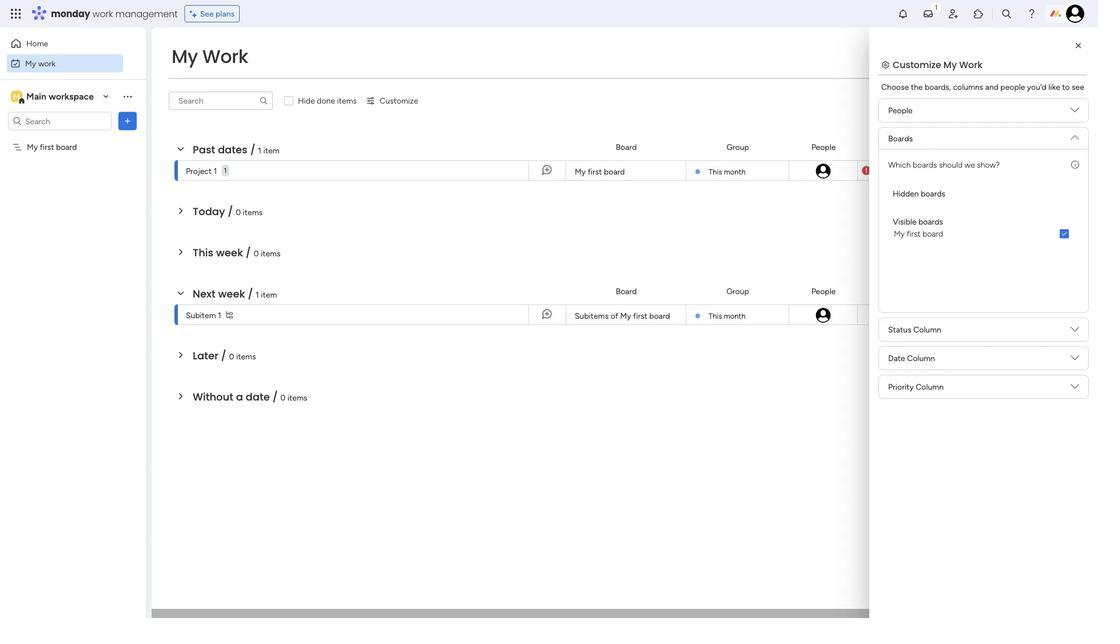 Task type: vqa. For each thing, say whether or not it's contained in the screenshot.
IN
no



Task type: describe. For each thing, give the bounding box(es) containing it.
week for this
[[216, 245, 243, 260]]

2 on from the top
[[986, 311, 995, 320]]

1 this month from the top
[[709, 167, 746, 176]]

help image
[[1027, 8, 1038, 19]]

my inside visible boards my first board
[[895, 229, 905, 239]]

choose
[[882, 82, 910, 92]]

first inside the my first board "list box"
[[40, 142, 54, 152]]

see
[[200, 9, 214, 19]]

hide
[[298, 96, 315, 106]]

0 horizontal spatial work
[[202, 44, 248, 69]]

done
[[317, 96, 335, 106]]

see plans
[[200, 9, 235, 19]]

/ down this week / 0 items
[[248, 286, 253, 301]]

board inside "subitems of my first board" link
[[650, 311, 671, 321]]

my work
[[25, 58, 56, 68]]

priority for priority column
[[889, 382, 914, 392]]

list box inside main content
[[889, 175, 1080, 247]]

1 month from the top
[[724, 167, 746, 176]]

people for past dates /
[[812, 142, 836, 152]]

you'd
[[1028, 82, 1047, 92]]

2 this month from the top
[[709, 311, 746, 321]]

group for next week /
[[727, 286, 750, 296]]

column for date column
[[908, 353, 936, 363]]

my work
[[172, 44, 248, 69]]

workspace
[[49, 91, 94, 102]]

monday work management
[[51, 7, 178, 20]]

subitems of my first board link
[[574, 305, 679, 326]]

people for next week /
[[812, 286, 836, 296]]

inbox image
[[923, 8, 935, 19]]

1 working from the top
[[955, 166, 984, 176]]

date
[[246, 389, 270, 404]]

Search in workspace field
[[24, 114, 96, 128]]

board for next week /
[[616, 286, 637, 296]]

hidden
[[893, 189, 920, 199]]

nov 23
[[888, 310, 912, 319]]

date for date column
[[889, 353, 906, 363]]

2 month from the top
[[724, 311, 746, 321]]

management
[[115, 7, 178, 20]]

priority column
[[889, 382, 944, 392]]

should
[[940, 160, 963, 169]]

board inside visible boards my first board
[[923, 229, 944, 239]]

we
[[965, 160, 976, 169]]

items right done
[[337, 96, 357, 106]]

board for past dates /
[[616, 142, 637, 152]]

my inside button
[[25, 58, 36, 68]]

item for past dates /
[[264, 145, 280, 155]]

this week / 0 items
[[193, 245, 281, 260]]

dapulse dropdown down arrow image for boards
[[1071, 129, 1080, 142]]

board inside my first board link
[[604, 167, 625, 177]]

without a date / 0 items
[[193, 389, 308, 404]]

v2 info image
[[1072, 159, 1080, 171]]

first inside my first board link
[[588, 167, 602, 177]]

apps image
[[974, 8, 985, 19]]

status column
[[889, 325, 942, 335]]

dapulse dropdown down arrow image for date column
[[1071, 354, 1080, 367]]

2 it from the top
[[997, 311, 1002, 320]]

project 1
[[186, 166, 217, 176]]

my work button
[[7, 54, 123, 72]]

nov 16
[[889, 166, 912, 175]]

0 vertical spatial john smith image
[[1067, 5, 1085, 23]]

customize my work
[[893, 58, 983, 71]]

hide done items
[[298, 96, 357, 106]]

board inside the my first board "list box"
[[56, 142, 77, 152]]

first inside "subitems of my first board" link
[[634, 311, 648, 321]]

item for next week /
[[261, 290, 277, 299]]

v2 overdue deadline image
[[863, 165, 872, 176]]

items inside today / 0 items
[[243, 207, 263, 217]]

my first board list box
[[0, 135, 146, 311]]

main
[[26, 91, 46, 102]]

date for date
[[890, 142, 907, 152]]

next
[[193, 286, 216, 301]]

and
[[986, 82, 999, 92]]

subitems of my first board
[[575, 311, 671, 321]]

subitem
[[186, 310, 216, 320]]

options image
[[122, 115, 133, 127]]

23
[[904, 310, 912, 319]]

priority for priority
[[1046, 142, 1072, 152]]

week for next
[[218, 286, 245, 301]]

none search field inside main content
[[169, 92, 273, 110]]

my inside "list box"
[[27, 142, 38, 152]]

first inside visible boards my first board
[[907, 229, 921, 239]]

/ right later on the left bottom of page
[[221, 348, 227, 363]]

Filter dashboard by text search field
[[169, 92, 273, 110]]

see
[[1073, 82, 1085, 92]]

2 vertical spatial john smith image
[[815, 307, 832, 324]]

show?
[[978, 160, 1001, 169]]

boards,
[[925, 82, 952, 92]]

1 inside past dates / 1 item
[[258, 145, 262, 155]]

like
[[1049, 82, 1061, 92]]

invite members image
[[948, 8, 960, 19]]

1 left 1 button
[[214, 166, 217, 176]]

1 left "v2 subitems open" icon
[[218, 310, 221, 320]]

later
[[193, 348, 219, 363]]

dapulse dropdown down arrow image for status column
[[1071, 325, 1080, 338]]



Task type: locate. For each thing, give the bounding box(es) containing it.
people
[[1001, 82, 1026, 92]]

workspace selection element
[[11, 90, 96, 104]]

1 vertical spatial month
[[724, 311, 746, 321]]

items inside the without a date / 0 items
[[288, 393, 308, 402]]

date down the status column
[[889, 353, 906, 363]]

project
[[186, 166, 212, 176]]

which boards should we show?
[[889, 160, 1001, 169]]

status for status
[[967, 142, 990, 152]]

0 vertical spatial item
[[264, 145, 280, 155]]

1 down this week / 0 items
[[256, 290, 259, 299]]

item down this week / 0 items
[[261, 290, 277, 299]]

/
[[250, 142, 256, 157], [228, 204, 233, 219], [246, 245, 251, 260], [248, 286, 253, 301], [221, 348, 227, 363], [273, 389, 278, 404]]

customize
[[893, 58, 942, 71], [380, 96, 419, 106]]

main workspace
[[26, 91, 94, 102]]

boards
[[913, 160, 938, 169], [922, 189, 946, 199], [919, 217, 944, 227]]

1 image
[[932, 1, 942, 13]]

the
[[912, 82, 924, 92]]

1 vertical spatial on
[[986, 311, 995, 320]]

status up we at the right top of page
[[967, 142, 990, 152]]

0 vertical spatial customize
[[893, 58, 942, 71]]

boards right visible
[[919, 217, 944, 227]]

boards for visible
[[919, 217, 944, 227]]

None search field
[[169, 92, 273, 110]]

0
[[236, 207, 241, 217], [254, 248, 259, 258], [229, 351, 234, 361], [281, 393, 286, 402]]

column down date column
[[916, 382, 944, 392]]

my first board
[[27, 142, 77, 152], [575, 167, 625, 177]]

1 down dates
[[224, 166, 227, 175]]

1 dapulse dropdown down arrow image from the top
[[1071, 106, 1080, 119]]

work for monday
[[92, 7, 113, 20]]

my
[[172, 44, 198, 69], [944, 58, 958, 71], [25, 58, 36, 68], [27, 142, 38, 152], [575, 167, 586, 177], [895, 229, 905, 239], [621, 311, 632, 321]]

0 horizontal spatial my first board
[[27, 142, 77, 152]]

2 working on it from the top
[[955, 311, 1002, 320]]

search everything image
[[1002, 8, 1013, 19]]

0 vertical spatial column
[[914, 325, 942, 335]]

columns
[[954, 82, 984, 92]]

visible
[[893, 217, 917, 227]]

date column
[[889, 353, 936, 363]]

1 horizontal spatial customize
[[893, 58, 942, 71]]

priority
[[1046, 142, 1072, 152], [889, 382, 914, 392]]

1
[[258, 145, 262, 155], [214, 166, 217, 176], [224, 166, 227, 175], [256, 290, 259, 299], [218, 310, 221, 320]]

column
[[914, 325, 942, 335], [908, 353, 936, 363], [916, 382, 944, 392]]

0 inside this week / 0 items
[[254, 248, 259, 258]]

nov left 23
[[888, 310, 902, 319]]

1 inside button
[[224, 166, 227, 175]]

2 dapulse dropdown down arrow image from the top
[[1071, 325, 1080, 338]]

month
[[724, 167, 746, 176], [724, 311, 746, 321]]

option
[[0, 137, 146, 139]]

2 vertical spatial dapulse dropdown down arrow image
[[1071, 354, 1080, 367]]

search image
[[259, 96, 268, 105]]

v2 subitems open image
[[226, 311, 233, 319]]

0 vertical spatial on
[[986, 166, 995, 176]]

item
[[264, 145, 280, 155], [261, 290, 277, 299]]

dates
[[218, 142, 248, 157]]

1 vertical spatial people
[[812, 142, 836, 152]]

items right date
[[288, 393, 308, 402]]

1 vertical spatial item
[[261, 290, 277, 299]]

customize for customize my work
[[893, 58, 942, 71]]

visible boards heading
[[893, 216, 944, 228]]

dapulse dropdown down arrow image
[[1071, 106, 1080, 119], [1071, 382, 1080, 395]]

board
[[56, 142, 77, 152], [604, 167, 625, 177], [923, 229, 944, 239], [650, 311, 671, 321]]

today / 0 items
[[193, 204, 263, 219]]

column for status column
[[914, 325, 942, 335]]

status down nov 23 in the bottom right of the page
[[889, 325, 912, 335]]

1 horizontal spatial my first board
[[575, 167, 625, 177]]

items up this week / 0 items
[[243, 207, 263, 217]]

without
[[193, 389, 234, 404]]

status for status column
[[889, 325, 912, 335]]

item inside next week / 1 item
[[261, 290, 277, 299]]

week up "v2 subitems open" icon
[[218, 286, 245, 301]]

work
[[92, 7, 113, 20], [38, 58, 56, 68]]

1 vertical spatial nov
[[888, 310, 902, 319]]

0 inside the without a date / 0 items
[[281, 393, 286, 402]]

1 on from the top
[[986, 166, 995, 176]]

2 vertical spatial people
[[812, 286, 836, 296]]

16
[[904, 166, 912, 175]]

2 working from the top
[[955, 311, 984, 320]]

status
[[967, 142, 990, 152], [889, 325, 912, 335]]

2 dapulse dropdown down arrow image from the top
[[1071, 382, 1080, 395]]

people
[[889, 106, 913, 115], [812, 142, 836, 152], [812, 286, 836, 296]]

work right monday
[[92, 7, 113, 20]]

0 horizontal spatial customize
[[380, 96, 419, 106]]

1 vertical spatial column
[[908, 353, 936, 363]]

group
[[727, 142, 750, 152], [727, 286, 750, 296]]

past
[[193, 142, 215, 157]]

boards
[[889, 133, 914, 143]]

item right dates
[[264, 145, 280, 155]]

which
[[889, 160, 911, 169]]

0 vertical spatial priority
[[1046, 142, 1072, 152]]

boards for hidden
[[922, 189, 946, 199]]

1 vertical spatial board
[[616, 286, 637, 296]]

0 vertical spatial people
[[889, 106, 913, 115]]

/ right the today
[[228, 204, 233, 219]]

0 vertical spatial nov
[[889, 166, 902, 175]]

boards for which
[[913, 160, 938, 169]]

subitems
[[575, 311, 609, 321]]

working on it
[[955, 166, 1002, 176], [955, 311, 1002, 320]]

1 vertical spatial my first board
[[575, 167, 625, 177]]

next week / 1 item
[[193, 286, 277, 301]]

work inside main content
[[960, 58, 983, 71]]

0 up next week / 1 item
[[254, 248, 259, 258]]

work down the home
[[38, 58, 56, 68]]

0 inside later / 0 items
[[229, 351, 234, 361]]

0 right the today
[[236, 207, 241, 217]]

0 vertical spatial date
[[890, 142, 907, 152]]

column up date column
[[914, 325, 942, 335]]

main content
[[152, 27, 1099, 618]]

home
[[26, 39, 48, 48]]

items up next week / 1 item
[[261, 248, 281, 258]]

this
[[709, 167, 723, 176], [193, 245, 214, 260], [709, 311, 723, 321]]

1 vertical spatial dapulse dropdown down arrow image
[[1071, 382, 1080, 395]]

this month
[[709, 167, 746, 176], [709, 311, 746, 321]]

0 right date
[[281, 393, 286, 402]]

1 horizontal spatial work
[[92, 7, 113, 20]]

work for my
[[38, 58, 56, 68]]

2 board from the top
[[616, 286, 637, 296]]

date
[[890, 142, 907, 152], [889, 353, 906, 363]]

1 horizontal spatial work
[[960, 58, 983, 71]]

1 it from the top
[[997, 166, 1002, 176]]

3 dapulse dropdown down arrow image from the top
[[1071, 354, 1080, 367]]

1 vertical spatial priority
[[889, 382, 914, 392]]

items inside later / 0 items
[[236, 351, 256, 361]]

0 vertical spatial dapulse dropdown down arrow image
[[1071, 106, 1080, 119]]

2 vertical spatial column
[[916, 382, 944, 392]]

1 dapulse dropdown down arrow image from the top
[[1071, 129, 1080, 142]]

main content containing past dates /
[[152, 27, 1099, 618]]

boards right hidden
[[922, 189, 946, 199]]

1 button
[[222, 160, 229, 181]]

my first board link
[[574, 161, 679, 181]]

customize inside button
[[380, 96, 419, 106]]

home button
[[7, 34, 123, 53]]

monday
[[51, 7, 90, 20]]

customize button
[[362, 92, 423, 110]]

/ up next week / 1 item
[[246, 245, 251, 260]]

/ right date
[[273, 389, 278, 404]]

my first board inside the my first board "list box"
[[27, 142, 77, 152]]

boards inside visible boards my first board
[[919, 217, 944, 227]]

1 vertical spatial this
[[193, 245, 214, 260]]

1 vertical spatial this month
[[709, 311, 746, 321]]

1 working on it from the top
[[955, 166, 1002, 176]]

0 horizontal spatial priority
[[889, 382, 914, 392]]

past dates / 1 item
[[193, 142, 280, 157]]

0 vertical spatial boards
[[913, 160, 938, 169]]

list box
[[889, 175, 1080, 247]]

0 vertical spatial this month
[[709, 167, 746, 176]]

1 horizontal spatial priority
[[1046, 142, 1072, 152]]

list box containing hidden boards
[[889, 175, 1080, 247]]

column for priority column
[[916, 382, 944, 392]]

week
[[216, 245, 243, 260], [218, 286, 245, 301]]

dapulse dropdown down arrow image for people
[[1071, 106, 1080, 119]]

0 vertical spatial group
[[727, 142, 750, 152]]

nov for nov 23
[[888, 310, 902, 319]]

/ right dates
[[250, 142, 256, 157]]

see plans button
[[185, 5, 240, 22]]

0 vertical spatial working
[[955, 166, 984, 176]]

0 vertical spatial week
[[216, 245, 243, 260]]

work inside button
[[38, 58, 56, 68]]

boards inside heading
[[922, 189, 946, 199]]

items
[[337, 96, 357, 106], [243, 207, 263, 217], [261, 248, 281, 258], [236, 351, 256, 361], [288, 393, 308, 402]]

choose the boards, columns and people you'd like to see
[[882, 82, 1085, 92]]

1 vertical spatial date
[[889, 353, 906, 363]]

dapulse dropdown down arrow image
[[1071, 129, 1080, 142], [1071, 325, 1080, 338], [1071, 354, 1080, 367]]

workspace options image
[[122, 91, 133, 102]]

of
[[611, 311, 619, 321]]

visible boards my first board
[[893, 217, 944, 239]]

subitem 1
[[186, 310, 221, 320]]

0 vertical spatial board
[[616, 142, 637, 152]]

1 vertical spatial dapulse dropdown down arrow image
[[1071, 325, 1080, 338]]

2 vertical spatial boards
[[919, 217, 944, 227]]

0 vertical spatial month
[[724, 167, 746, 176]]

1 vertical spatial work
[[38, 58, 56, 68]]

m
[[13, 92, 20, 101]]

nov
[[889, 166, 902, 175], [888, 310, 902, 319]]

customize for customize
[[380, 96, 419, 106]]

0 vertical spatial working on it
[[955, 166, 1002, 176]]

nov for nov 16
[[889, 166, 902, 175]]

select product image
[[10, 8, 22, 19]]

0 horizontal spatial work
[[38, 58, 56, 68]]

workspace image
[[11, 90, 22, 103]]

0 vertical spatial my first board
[[27, 142, 77, 152]]

boards right 16
[[913, 160, 938, 169]]

working
[[955, 166, 984, 176], [955, 311, 984, 320]]

plans
[[216, 9, 235, 19]]

2 vertical spatial this
[[709, 311, 723, 321]]

notifications image
[[898, 8, 909, 19]]

a
[[236, 389, 243, 404]]

nov left 16
[[889, 166, 902, 175]]

work down plans
[[202, 44, 248, 69]]

1 vertical spatial john smith image
[[815, 163, 832, 180]]

1 horizontal spatial status
[[967, 142, 990, 152]]

1 vertical spatial status
[[889, 325, 912, 335]]

1 vertical spatial it
[[997, 311, 1002, 320]]

1 vertical spatial group
[[727, 286, 750, 296]]

0 inside today / 0 items
[[236, 207, 241, 217]]

hidden boards
[[893, 189, 946, 199]]

1 vertical spatial boards
[[922, 189, 946, 199]]

dapulse dropdown down arrow image for priority column
[[1071, 382, 1080, 395]]

item inside past dates / 1 item
[[264, 145, 280, 155]]

0 right later on the left bottom of page
[[229, 351, 234, 361]]

0 vertical spatial dapulse dropdown down arrow image
[[1071, 129, 1080, 142]]

today
[[193, 204, 225, 219]]

0 vertical spatial work
[[92, 7, 113, 20]]

1 group from the top
[[727, 142, 750, 152]]

board up my first board link
[[616, 142, 637, 152]]

group for past dates /
[[727, 142, 750, 152]]

items right later on the left bottom of page
[[236, 351, 256, 361]]

date up which
[[890, 142, 907, 152]]

week down today / 0 items
[[216, 245, 243, 260]]

0 horizontal spatial status
[[889, 325, 912, 335]]

1 vertical spatial working
[[955, 311, 984, 320]]

2 group from the top
[[727, 286, 750, 296]]

on
[[986, 166, 995, 176], [986, 311, 995, 320]]

0 vertical spatial this
[[709, 167, 723, 176]]

later / 0 items
[[193, 348, 256, 363]]

john smith image
[[1067, 5, 1085, 23], [815, 163, 832, 180], [815, 307, 832, 324]]

first
[[40, 142, 54, 152], [588, 167, 602, 177], [907, 229, 921, 239], [634, 311, 648, 321]]

work
[[202, 44, 248, 69], [960, 58, 983, 71]]

1 vertical spatial working on it
[[955, 311, 1002, 320]]

column up priority column
[[908, 353, 936, 363]]

1 inside next week / 1 item
[[256, 290, 259, 299]]

0 vertical spatial status
[[967, 142, 990, 152]]

1 vertical spatial customize
[[380, 96, 419, 106]]

it
[[997, 166, 1002, 176], [997, 311, 1002, 320]]

0 vertical spatial it
[[997, 166, 1002, 176]]

1 board from the top
[[616, 142, 637, 152]]

board up "subitems of my first board" link
[[616, 286, 637, 296]]

my first board inside my first board link
[[575, 167, 625, 177]]

1 vertical spatial week
[[218, 286, 245, 301]]

to
[[1063, 82, 1071, 92]]

items inside this week / 0 items
[[261, 248, 281, 258]]

1 right dates
[[258, 145, 262, 155]]

hidden boards heading
[[893, 188, 946, 200]]

work up columns
[[960, 58, 983, 71]]



